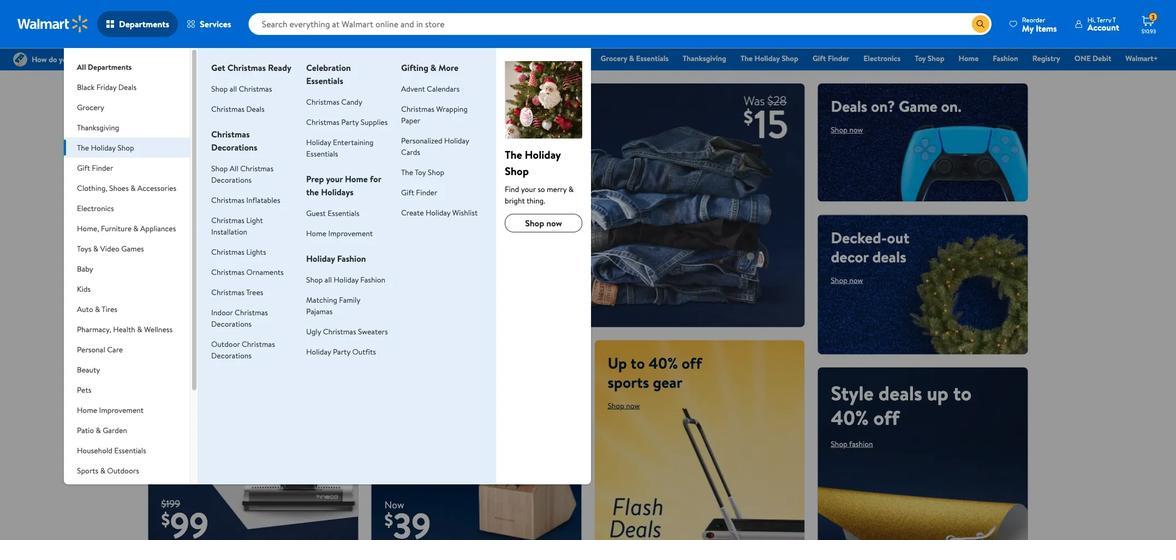 Task type: vqa. For each thing, say whether or not it's contained in the screenshot.
the Scholl's
no



Task type: locate. For each thing, give the bounding box(es) containing it.
0 vertical spatial finder
[[828, 53, 849, 64]]

1 horizontal spatial to
[[631, 352, 645, 374]]

christmas party supplies
[[306, 117, 388, 127]]

shop now link for home deals up to 30% off
[[161, 332, 193, 342]]

household essentials
[[77, 445, 146, 456]]

& down search search box
[[629, 53, 634, 64]]

1 vertical spatial gift
[[77, 162, 90, 173]]

decorations inside outdoor christmas decorations
[[211, 350, 252, 361]]

save big!
[[385, 237, 519, 286]]

1 horizontal spatial black friday deals
[[526, 53, 587, 64]]

ugly
[[306, 326, 321, 337]]

2 vertical spatial gift finder
[[401, 187, 437, 198]]

all for holiday
[[325, 274, 332, 285]]

electronics down clothing,
[[77, 203, 114, 213]]

1 vertical spatial friday
[[96, 82, 116, 92]]

shop now link for up to 40% off sports gear
[[608, 400, 640, 411]]

electronics
[[864, 53, 901, 64], [77, 203, 114, 213]]

matching family pajamas link
[[306, 294, 360, 317]]

thanksgiving inside dropdown button
[[77, 122, 119, 133]]

0 vertical spatial up
[[161, 273, 183, 300]]

0 horizontal spatial friday
[[96, 82, 116, 92]]

the holiday shop button
[[64, 138, 190, 158]]

0 horizontal spatial to
[[188, 273, 206, 300]]

home improvement inside dropdown button
[[77, 405, 144, 415]]

0 horizontal spatial toy
[[415, 167, 426, 177]]

black inside dropdown button
[[77, 82, 95, 92]]

celebration
[[306, 62, 351, 74]]

now down the savings on the top left of the page
[[180, 144, 193, 154]]

improvement down pets dropdown button
[[99, 405, 144, 415]]

the holiday shop for the holiday shop dropdown button on the top left of the page
[[77, 142, 134, 153]]

home,
[[77, 223, 99, 234]]

to inside style deals up to 40% off
[[953, 379, 972, 407]]

& right decor
[[130, 486, 135, 496]]

to inside home deals up to 30% off
[[188, 273, 206, 300]]

all
[[230, 83, 237, 94], [325, 274, 332, 285]]

christmas deals
[[211, 103, 265, 114]]

2 vertical spatial gift
[[401, 187, 414, 198]]

personal care button
[[64, 339, 190, 360]]

gift finder down the toy shop link
[[401, 187, 437, 198]]

trees
[[246, 287, 263, 297]]

gift finder left electronics link
[[813, 53, 849, 64]]

shop inside dropdown button
[[118, 142, 134, 153]]

the inside the holiday shop find your so merry & bright thing.
[[505, 147, 522, 162]]

advent
[[401, 83, 425, 94]]

0 horizontal spatial gift finder
[[77, 162, 113, 173]]

departments
[[119, 18, 169, 30], [88, 61, 132, 72]]

all for get
[[230, 83, 237, 94]]

2 horizontal spatial to
[[953, 379, 972, 407]]

gift up clothing,
[[77, 162, 90, 173]]

1 vertical spatial gift finder link
[[401, 187, 437, 198]]

christmas inside christmas light installation
[[211, 215, 244, 225]]

christmas lights
[[211, 246, 266, 257]]

1 horizontal spatial thanksgiving
[[683, 53, 726, 64]]

home left for
[[345, 173, 368, 185]]

1 horizontal spatial gift finder
[[401, 187, 437, 198]]

grocery inside dropdown button
[[77, 102, 104, 112]]

& left tires
[[95, 304, 100, 314]]

0 horizontal spatial black
[[77, 82, 95, 92]]

thanksgiving for thanksgiving link
[[683, 53, 726, 64]]

toy down cards
[[415, 167, 426, 177]]

the inside dropdown button
[[77, 142, 89, 153]]

get christmas ready
[[211, 62, 291, 74]]

shop inside shop all christmas decorations
[[211, 163, 228, 174]]

0 horizontal spatial black friday deals
[[77, 82, 137, 92]]

fashion right home link
[[993, 53, 1018, 64]]

0 vertical spatial departments
[[119, 18, 169, 30]]

gift right the holiday shop link
[[813, 53, 826, 64]]

christmas light installation link
[[211, 215, 263, 237]]

1 horizontal spatial toy
[[915, 53, 926, 64]]

grocery down search search box
[[601, 53, 627, 64]]

gift finder for the toy shop
[[401, 187, 437, 198]]

1 horizontal spatial all
[[230, 163, 238, 174]]

shop now link for deals on? game on.
[[831, 124, 863, 135]]

essentials inside 'dropdown button'
[[114, 445, 146, 456]]

up inside style deals up to 40% off
[[927, 379, 949, 407]]

installation
[[211, 226, 247, 237]]

seasonal decor & party supplies button
[[64, 481, 190, 513]]

1 horizontal spatial the holiday shop
[[741, 53, 798, 64]]

0 vertical spatial 40%
[[649, 352, 678, 374]]

decorations down outdoor
[[211, 350, 252, 361]]

grocery & essentials link
[[596, 52, 674, 64]]

essentials inside celebration essentials
[[306, 75, 343, 87]]

decorations up shop all christmas decorations
[[211, 141, 257, 153]]

friday for black friday deals link
[[546, 53, 566, 64]]

deals for home deals are served
[[428, 352, 462, 374]]

create holiday wishlist
[[401, 207, 478, 218]]

gift finder
[[813, 53, 849, 64], [77, 162, 113, 173], [401, 187, 437, 198]]

now down the decor in the right top of the page
[[849, 275, 863, 285]]

christmas inside outdoor christmas decorations
[[242, 339, 275, 349]]

home improvement up the 'garden'
[[77, 405, 144, 415]]

0 vertical spatial black
[[526, 53, 544, 64]]

style deals up to 40% off
[[831, 379, 972, 431]]

home
[[959, 53, 979, 64], [345, 173, 368, 185], [306, 228, 326, 239], [161, 248, 213, 275], [385, 352, 425, 374], [77, 405, 97, 415]]

2 horizontal spatial gift
[[813, 53, 826, 64]]

1 horizontal spatial 40%
[[831, 404, 869, 431]]

1 horizontal spatial up
[[927, 379, 949, 407]]

home improvement for home improvement link
[[306, 228, 373, 239]]

shop now for high tech gifts, huge savings
[[161, 144, 193, 154]]

all up matching on the bottom left
[[325, 274, 332, 285]]

1 vertical spatial supplies
[[77, 497, 104, 508]]

now for high tech gifts, huge savings
[[180, 144, 193, 154]]

1 vertical spatial party
[[333, 346, 350, 357]]

thanksgiving for thanksgiving dropdown button
[[77, 122, 119, 133]]

off inside up to 40% off sports gear
[[682, 352, 702, 374]]

0 vertical spatial friday
[[546, 53, 566, 64]]

the toy shop link
[[401, 167, 444, 177]]

improvement down guest essentials "link"
[[328, 228, 373, 239]]

0 vertical spatial off
[[161, 297, 187, 324]]

registry link
[[1028, 52, 1065, 64]]

your inside the holiday shop find your so merry & bright thing.
[[521, 184, 536, 194]]

high tech gifts, huge savings
[[161, 96, 302, 136]]

now for decked-out decor deals
[[849, 275, 863, 285]]

1 horizontal spatial improvement
[[328, 228, 373, 239]]

1 vertical spatial black
[[77, 82, 95, 92]]

0 horizontal spatial your
[[326, 173, 343, 185]]

0 horizontal spatial supplies
[[77, 497, 104, 508]]

0 vertical spatial gift finder
[[813, 53, 849, 64]]

2 horizontal spatial finder
[[828, 53, 849, 64]]

grocery button
[[64, 97, 190, 117]]

improvement for home improvement link
[[328, 228, 373, 239]]

0 horizontal spatial the holiday shop
[[77, 142, 134, 153]]

your up holidays
[[326, 173, 343, 185]]

christmas party supplies link
[[306, 117, 388, 127]]

auto & tires button
[[64, 299, 190, 319]]

now for up to 40% off sports gear
[[626, 400, 640, 411]]

outdoor christmas decorations
[[211, 339, 275, 361]]

your left so
[[521, 184, 536, 194]]

up inside home deals up to 30% off
[[161, 273, 183, 300]]

shop now link
[[831, 124, 863, 135], [161, 144, 193, 154], [505, 214, 582, 233], [831, 275, 863, 285], [161, 332, 193, 342], [608, 400, 640, 411]]

big!
[[463, 237, 519, 286]]

1 horizontal spatial finder
[[416, 187, 437, 198]]

0 vertical spatial supplies
[[361, 117, 388, 127]]

all up black friday deals dropdown button
[[77, 61, 86, 72]]

gift finder up clothing,
[[77, 162, 113, 173]]

gift inside dropdown button
[[77, 162, 90, 173]]

indoor christmas decorations link
[[211, 307, 268, 329]]

improvement
[[328, 228, 373, 239], [99, 405, 144, 415]]

0 vertical spatial black friday deals
[[526, 53, 587, 64]]

advent calendars
[[401, 83, 460, 94]]

1 vertical spatial up
[[927, 379, 949, 407]]

1 vertical spatial off
[[682, 352, 702, 374]]

christmas candy link
[[306, 96, 362, 107]]

1 vertical spatial black friday deals
[[77, 82, 137, 92]]

40% right up on the bottom right
[[649, 352, 678, 374]]

light
[[246, 215, 263, 225]]

debit
[[1093, 53, 1111, 64]]

0 horizontal spatial up
[[161, 273, 183, 300]]

gift finder link for the toy shop
[[401, 187, 437, 198]]

household essentials button
[[64, 440, 190, 461]]

get
[[211, 62, 225, 74]]

improvement inside dropdown button
[[99, 405, 144, 415]]

& inside dropdown button
[[100, 465, 105, 476]]

home down search icon
[[959, 53, 979, 64]]

1 vertical spatial the holiday shop
[[77, 142, 134, 153]]

1 vertical spatial all
[[325, 274, 332, 285]]

$ inside was dollar $199, now dollar 99 group
[[161, 507, 170, 532]]

deals inside decked-out decor deals
[[872, 246, 906, 267]]

party down the sports & outdoors dropdown button
[[137, 486, 154, 496]]

4 decorations from the top
[[211, 350, 252, 361]]

1 vertical spatial grocery
[[77, 102, 104, 112]]

decorations down indoor
[[211, 318, 252, 329]]

0 vertical spatial improvement
[[328, 228, 373, 239]]

gift finder link left electronics link
[[808, 52, 854, 64]]

1 horizontal spatial electronics
[[864, 53, 901, 64]]

$ inside now dollar 39 null group
[[385, 508, 393, 532]]

40% inside up to 40% off sports gear
[[649, 352, 678, 374]]

decorations inside indoor christmas decorations
[[211, 318, 252, 329]]

was dollar $199, now dollar 99 group
[[148, 497, 209, 540]]

sports
[[608, 371, 649, 393]]

clothing,
[[77, 183, 107, 193]]

the down cards
[[401, 167, 413, 177]]

0 horizontal spatial finder
[[92, 162, 113, 173]]

1 vertical spatial electronics
[[77, 203, 114, 213]]

departments button
[[97, 11, 178, 37]]

0 vertical spatial grocery
[[601, 53, 627, 64]]

gift finder inside dropdown button
[[77, 162, 113, 173]]

now down deals on? game on.
[[849, 124, 863, 135]]

& right the sports at the left of the page
[[100, 465, 105, 476]]

the holiday shop inside dropdown button
[[77, 142, 134, 153]]

electronics for electronics dropdown button
[[77, 203, 114, 213]]

home inside home link
[[959, 53, 979, 64]]

1 vertical spatial improvement
[[99, 405, 144, 415]]

0 vertical spatial electronics
[[864, 53, 901, 64]]

gift finder link down the toy shop link
[[401, 187, 437, 198]]

1 horizontal spatial off
[[682, 352, 702, 374]]

save
[[385, 237, 454, 286]]

gift up create
[[401, 187, 414, 198]]

1 horizontal spatial gift finder link
[[808, 52, 854, 64]]

1 vertical spatial 40%
[[831, 404, 869, 431]]

2 vertical spatial to
[[953, 379, 972, 407]]

black friday deals for black friday deals link
[[526, 53, 587, 64]]

electronics inside dropdown button
[[77, 203, 114, 213]]

beauty button
[[64, 360, 190, 380]]

gifting & more
[[401, 62, 459, 74]]

finder left electronics link
[[828, 53, 849, 64]]

party down ugly christmas sweaters link
[[333, 346, 350, 357]]

supplies inside seasonal decor & party supplies
[[77, 497, 104, 508]]

grocery
[[601, 53, 627, 64], [77, 102, 104, 112]]

home inside 'prep your home for the holidays'
[[345, 173, 368, 185]]

the holiday shop image
[[505, 61, 582, 139]]

the right thanksgiving link
[[741, 53, 753, 64]]

indoor
[[211, 307, 233, 318]]

1 vertical spatial home improvement
[[77, 405, 144, 415]]

1 horizontal spatial black
[[526, 53, 544, 64]]

essentials up home improvement link
[[328, 208, 360, 218]]

holiday inside holiday entertaining essentials
[[306, 137, 331, 147]]

departments inside dropdown button
[[119, 18, 169, 30]]

personalized
[[401, 135, 443, 146]]

1 horizontal spatial all
[[325, 274, 332, 285]]

gift
[[813, 53, 826, 64], [77, 162, 90, 173], [401, 187, 414, 198]]

2 vertical spatial finder
[[416, 187, 437, 198]]

holiday inside the holiday shop dropdown button
[[91, 142, 116, 153]]

the for the holiday shop link
[[741, 53, 753, 64]]

toy shop link
[[910, 52, 950, 64]]

0 vertical spatial toy
[[915, 53, 926, 64]]

shop inside the holiday shop find your so merry & bright thing.
[[505, 163, 529, 178]]

0 horizontal spatial all
[[230, 83, 237, 94]]

christmas lights link
[[211, 246, 266, 257]]

toy right electronics link
[[915, 53, 926, 64]]

decor
[[831, 246, 869, 267]]

2 horizontal spatial off
[[874, 404, 900, 431]]

all departments link
[[64, 48, 190, 77]]

0 vertical spatial thanksgiving
[[683, 53, 726, 64]]

deals inside style deals up to 40% off
[[879, 379, 922, 407]]

walmart+
[[1126, 53, 1158, 64]]

hi,
[[1088, 15, 1096, 24]]

to
[[188, 273, 206, 300], [631, 352, 645, 374], [953, 379, 972, 407]]

0 vertical spatial all
[[230, 83, 237, 94]]

shoes
[[109, 183, 129, 193]]

$ for $199
[[161, 507, 170, 532]]

40% inside style deals up to 40% off
[[831, 404, 869, 431]]

up to 40% off sports gear
[[608, 352, 702, 393]]

0 horizontal spatial grocery
[[77, 102, 104, 112]]

1 horizontal spatial friday
[[546, 53, 566, 64]]

home up "patio"
[[77, 405, 97, 415]]

electronics left toy shop on the top of page
[[864, 53, 901, 64]]

departments up all departments link
[[119, 18, 169, 30]]

the holiday shop for the holiday shop link
[[741, 53, 798, 64]]

0 horizontal spatial gift
[[77, 162, 90, 173]]

3 decorations from the top
[[211, 318, 252, 329]]

now for home deals up to 30% off
[[180, 332, 193, 342]]

0 vertical spatial the holiday shop
[[741, 53, 798, 64]]

2 vertical spatial party
[[137, 486, 154, 496]]

0 horizontal spatial 40%
[[649, 352, 678, 374]]

items
[[1036, 22, 1057, 34]]

1 horizontal spatial gift
[[401, 187, 414, 198]]

0 vertical spatial gift finder link
[[808, 52, 854, 64]]

0 horizontal spatial home improvement
[[77, 405, 144, 415]]

1 vertical spatial all
[[230, 163, 238, 174]]

home down guest
[[306, 228, 326, 239]]

essentials for celebration essentials
[[306, 75, 343, 87]]

walmart+ link
[[1121, 52, 1163, 64]]

supplies up entertaining
[[361, 117, 388, 127]]

fashion up shop all holiday fashion
[[337, 253, 366, 265]]

bright
[[505, 195, 525, 206]]

30%
[[211, 273, 246, 300]]

prep your home for the holidays
[[306, 173, 381, 198]]

deals
[[568, 53, 587, 64], [118, 82, 137, 92], [831, 96, 868, 117], [246, 103, 265, 114]]

& right merry
[[569, 184, 574, 194]]

home improvement down guest essentials "link"
[[306, 228, 373, 239]]

shop
[[782, 53, 798, 64], [928, 53, 945, 64], [211, 83, 228, 94], [831, 124, 848, 135], [118, 142, 134, 153], [161, 144, 178, 154], [211, 163, 228, 174], [505, 163, 529, 178], [428, 167, 444, 177], [525, 217, 544, 229], [306, 274, 323, 285], [831, 275, 848, 285], [161, 332, 178, 342], [608, 400, 624, 411], [831, 439, 848, 449]]

electronics link
[[859, 52, 906, 64]]

personalized holiday cards
[[401, 135, 469, 157]]

so
[[538, 184, 545, 194]]

0 vertical spatial to
[[188, 273, 206, 300]]

up for style deals up to 40% off
[[927, 379, 949, 407]]

friday for black friday deals dropdown button
[[96, 82, 116, 92]]

essentials down celebration
[[306, 75, 343, 87]]

essentials up prep
[[306, 148, 338, 159]]

ornaments
[[246, 267, 284, 277]]

off inside style deals up to 40% off
[[874, 404, 900, 431]]

0 horizontal spatial electronics
[[77, 203, 114, 213]]

now right wellness
[[180, 332, 193, 342]]

christmas inside shop all christmas decorations
[[240, 163, 274, 174]]

0 vertical spatial gift
[[813, 53, 826, 64]]

0 horizontal spatial off
[[161, 297, 187, 324]]

2 horizontal spatial gift finder
[[813, 53, 849, 64]]

black for black friday deals link
[[526, 53, 544, 64]]

0 horizontal spatial thanksgiving
[[77, 122, 119, 133]]

deals inside home deals up to 30% off
[[218, 248, 261, 275]]

1 horizontal spatial grocery
[[601, 53, 627, 64]]

holiday inside 'personalized holiday cards'
[[444, 135, 469, 146]]

matching family pajamas
[[306, 294, 360, 317]]

1 horizontal spatial $
[[385, 508, 393, 532]]

now down sports
[[626, 400, 640, 411]]

fashion down the holiday fashion
[[360, 274, 385, 285]]

party for holiday
[[333, 346, 350, 357]]

holiday
[[755, 53, 780, 64], [444, 135, 469, 146], [306, 137, 331, 147], [91, 142, 116, 153], [525, 147, 561, 162], [426, 207, 451, 218], [306, 253, 335, 265], [334, 274, 359, 285], [306, 346, 331, 357]]

outdoor christmas decorations link
[[211, 339, 275, 361]]

0 horizontal spatial $
[[161, 507, 170, 532]]

friday inside dropdown button
[[96, 82, 116, 92]]

0 horizontal spatial gift finder link
[[401, 187, 437, 198]]

finder up clothing,
[[92, 162, 113, 173]]

0 horizontal spatial improvement
[[99, 405, 144, 415]]

off inside home deals up to 30% off
[[161, 297, 187, 324]]

clothing, shoes & accessories
[[77, 183, 176, 193]]

the for the holiday shop dropdown button on the top left of the page
[[77, 142, 89, 153]]

off
[[161, 297, 187, 324], [682, 352, 702, 374], [874, 404, 900, 431]]

1 vertical spatial departments
[[88, 61, 132, 72]]

40% up shop fashion
[[831, 404, 869, 431]]

holiday entertaining essentials
[[306, 137, 374, 159]]

the up clothing,
[[77, 142, 89, 153]]

grocery down black friday deals dropdown button
[[77, 102, 104, 112]]

all down christmas decorations
[[230, 163, 238, 174]]

all up christmas deals
[[230, 83, 237, 94]]

& inside seasonal decor & party supplies
[[130, 486, 135, 496]]

1 horizontal spatial your
[[521, 184, 536, 194]]

the up find
[[505, 147, 522, 162]]

black friday deals inside dropdown button
[[77, 82, 137, 92]]

2 decorations from the top
[[211, 174, 252, 185]]

departments up black friday deals dropdown button
[[88, 61, 132, 72]]

tech
[[197, 96, 227, 117]]

finder down the toy shop link
[[416, 187, 437, 198]]

christmas inside christmas decorations
[[211, 128, 250, 140]]

decorations up christmas inflatables
[[211, 174, 252, 185]]

essentials down patio & garden dropdown button
[[114, 445, 146, 456]]

off for home deals up to 30% off
[[161, 297, 187, 324]]

1 vertical spatial thanksgiving
[[77, 122, 119, 133]]

party down "candy"
[[341, 117, 359, 127]]

& right "patio"
[[96, 425, 101, 436]]

2 vertical spatial off
[[874, 404, 900, 431]]

supplies down seasonal
[[77, 497, 104, 508]]

to inside up to 40% off sports gear
[[631, 352, 645, 374]]

1 vertical spatial to
[[631, 352, 645, 374]]

seasonal decor & party supplies
[[77, 486, 154, 508]]

walmart image
[[17, 15, 88, 33]]

home down the appliances
[[161, 248, 213, 275]]



Task type: describe. For each thing, give the bounding box(es) containing it.
gift finder link for the holiday shop
[[808, 52, 854, 64]]

home, furniture & appliances button
[[64, 218, 190, 239]]

garden
[[103, 425, 127, 436]]

& left more
[[431, 62, 436, 74]]

guest essentials link
[[306, 208, 360, 218]]

the for the toy shop link
[[401, 167, 413, 177]]

personal
[[77, 344, 105, 355]]

t
[[1113, 15, 1116, 24]]

huge
[[269, 96, 302, 117]]

shop now for deals on? game on.
[[831, 124, 863, 135]]

pets button
[[64, 380, 190, 400]]

home improvement for the home improvement dropdown button
[[77, 405, 144, 415]]

christmas deals link
[[211, 103, 265, 114]]

1 horizontal spatial supplies
[[361, 117, 388, 127]]

decked-
[[831, 227, 887, 248]]

create holiday wishlist link
[[401, 207, 478, 218]]

up
[[608, 352, 627, 374]]

to for style
[[953, 379, 972, 407]]

video
[[100, 243, 119, 254]]

prep
[[306, 173, 324, 185]]

off for style deals up to 40% off
[[874, 404, 900, 431]]

wrapping
[[436, 103, 468, 114]]

holiday inside the holiday shop link
[[755, 53, 780, 64]]

essentials for household essentials
[[114, 445, 146, 456]]

one
[[1075, 53, 1091, 64]]

home inside home deals up to 30% off
[[161, 248, 213, 275]]

one debit link
[[1070, 52, 1116, 64]]

1 vertical spatial toy
[[415, 167, 426, 177]]

more
[[439, 62, 459, 74]]

fashion
[[849, 439, 873, 449]]

Search search field
[[249, 13, 992, 35]]

shop fashion link
[[831, 439, 873, 449]]

& inside dropdown button
[[96, 425, 101, 436]]

$199
[[161, 497, 180, 511]]

registry
[[1033, 53, 1060, 64]]

all inside shop all christmas decorations
[[230, 163, 238, 174]]

now for deals on? game on.
[[849, 124, 863, 135]]

& right furniture
[[133, 223, 138, 234]]

now dollar 39 null group
[[371, 498, 431, 540]]

to for home
[[188, 273, 206, 300]]

pets
[[77, 385, 91, 395]]

holiday inside the holiday shop find your so merry & bright thing.
[[525, 147, 561, 162]]

shop now for home deals up to 30% off
[[161, 332, 193, 342]]

home right the outfits
[[385, 352, 425, 374]]

& inside the holiday shop find your so merry & bright thing.
[[569, 184, 574, 194]]

2 vertical spatial fashion
[[360, 274, 385, 285]]

& right health
[[137, 324, 142, 335]]

home improvement button
[[64, 400, 190, 420]]

christmas ornaments
[[211, 267, 284, 277]]

furniture
[[101, 223, 132, 234]]

essentials for guest essentials
[[328, 208, 360, 218]]

guest
[[306, 208, 326, 218]]

thanksgiving button
[[64, 117, 190, 138]]

$ for now
[[385, 508, 393, 532]]

finder for the holiday shop
[[828, 53, 849, 64]]

improvement for the home improvement dropdown button
[[99, 405, 144, 415]]

outfits
[[352, 346, 376, 357]]

deals for style deals up to 40% off
[[879, 379, 922, 407]]

holidays
[[321, 186, 354, 198]]

christmas trees
[[211, 287, 263, 297]]

grocery for grocery & essentials
[[601, 53, 627, 64]]

merry
[[547, 184, 567, 194]]

patio & garden button
[[64, 420, 190, 440]]

christmas wrapping paper link
[[401, 103, 468, 126]]

auto
[[77, 304, 93, 314]]

black friday deals button
[[64, 77, 190, 97]]

& right toys
[[93, 243, 98, 254]]

holiday party outfits link
[[306, 346, 376, 357]]

essentials down the 'walmart site-wide' search box
[[636, 53, 669, 64]]

ugly christmas sweaters link
[[306, 326, 388, 337]]

ugly christmas sweaters
[[306, 326, 388, 337]]

lights
[[246, 246, 266, 257]]

party inside seasonal decor & party supplies
[[137, 486, 154, 496]]

toys & video games
[[77, 243, 144, 254]]

services
[[200, 18, 231, 30]]

finder inside dropdown button
[[92, 162, 113, 173]]

shop now for decked-out decor deals
[[831, 275, 863, 285]]

christmas inside christmas wrapping paper
[[401, 103, 434, 114]]

now down merry
[[546, 217, 562, 229]]

pharmacy, health & wellness button
[[64, 319, 190, 339]]

wellness
[[144, 324, 173, 335]]

for
[[370, 173, 381, 185]]

1 vertical spatial fashion
[[337, 253, 366, 265]]

shop all christmas decorations link
[[211, 163, 274, 185]]

personal care
[[77, 344, 123, 355]]

black for black friday deals dropdown button
[[77, 82, 95, 92]]

calendars
[[427, 83, 460, 94]]

christmas trees link
[[211, 287, 263, 297]]

gifting
[[401, 62, 428, 74]]

deals inside dropdown button
[[118, 82, 137, 92]]

party for christmas
[[341, 117, 359, 127]]

shop now for up to 40% off sports gear
[[608, 400, 640, 411]]

home inside dropdown button
[[77, 405, 97, 415]]

out
[[887, 227, 910, 248]]

savings
[[161, 115, 210, 136]]

style
[[831, 379, 874, 407]]

sports & outdoors
[[77, 465, 139, 476]]

0 horizontal spatial all
[[77, 61, 86, 72]]

shop now link for decked-out decor deals
[[831, 275, 863, 285]]

shop now link for high tech gifts, huge savings
[[161, 144, 193, 154]]

seasonal
[[77, 486, 106, 496]]

candy
[[341, 96, 362, 107]]

electronics for electronics link
[[864, 53, 901, 64]]

care
[[107, 344, 123, 355]]

personalized holiday cards link
[[401, 135, 469, 157]]

christmas wrapping paper
[[401, 103, 468, 126]]

decorations inside shop all christmas decorations
[[211, 174, 252, 185]]

beauty
[[77, 364, 100, 375]]

paper
[[401, 115, 420, 126]]

Walmart Site-Wide search field
[[249, 13, 992, 35]]

now
[[385, 498, 404, 512]]

celebration essentials
[[306, 62, 351, 87]]

terry
[[1097, 15, 1111, 24]]

reorder
[[1022, 15, 1045, 24]]

game
[[899, 96, 938, 117]]

are
[[466, 352, 487, 374]]

thing.
[[527, 195, 545, 206]]

health
[[113, 324, 135, 335]]

home deals up to 30% off
[[161, 248, 261, 324]]

christmas decorations
[[211, 128, 257, 153]]

shop all christmas
[[211, 83, 272, 94]]

finder for the toy shop
[[416, 187, 437, 198]]

home link
[[954, 52, 984, 64]]

the holiday shop find your so merry & bright thing.
[[505, 147, 574, 206]]

indoor christmas decorations
[[211, 307, 268, 329]]

your inside 'prep your home for the holidays'
[[326, 173, 343, 185]]

gift for the toy shop
[[401, 187, 414, 198]]

gifts,
[[231, 96, 266, 117]]

one debit
[[1075, 53, 1111, 64]]

black friday deals for black friday deals dropdown button
[[77, 82, 137, 92]]

deals for home deals up to 30% off
[[218, 248, 261, 275]]

gift finder for the holiday shop
[[813, 53, 849, 64]]

search icon image
[[976, 20, 985, 28]]

outdoors
[[107, 465, 139, 476]]

1 decorations from the top
[[211, 141, 257, 153]]

essentials inside holiday entertaining essentials
[[306, 148, 338, 159]]

patio
[[77, 425, 94, 436]]

& right shoes in the top of the page
[[131, 183, 136, 193]]

up for home deals up to 30% off
[[161, 273, 183, 300]]

gift for the holiday shop
[[813, 53, 826, 64]]

christmas inside indoor christmas decorations
[[235, 307, 268, 318]]

high
[[161, 96, 194, 117]]

0 vertical spatial fashion
[[993, 53, 1018, 64]]

deals on? game on.
[[831, 96, 962, 117]]

grocery for grocery
[[77, 102, 104, 112]]

thanksgiving link
[[678, 52, 731, 64]]



